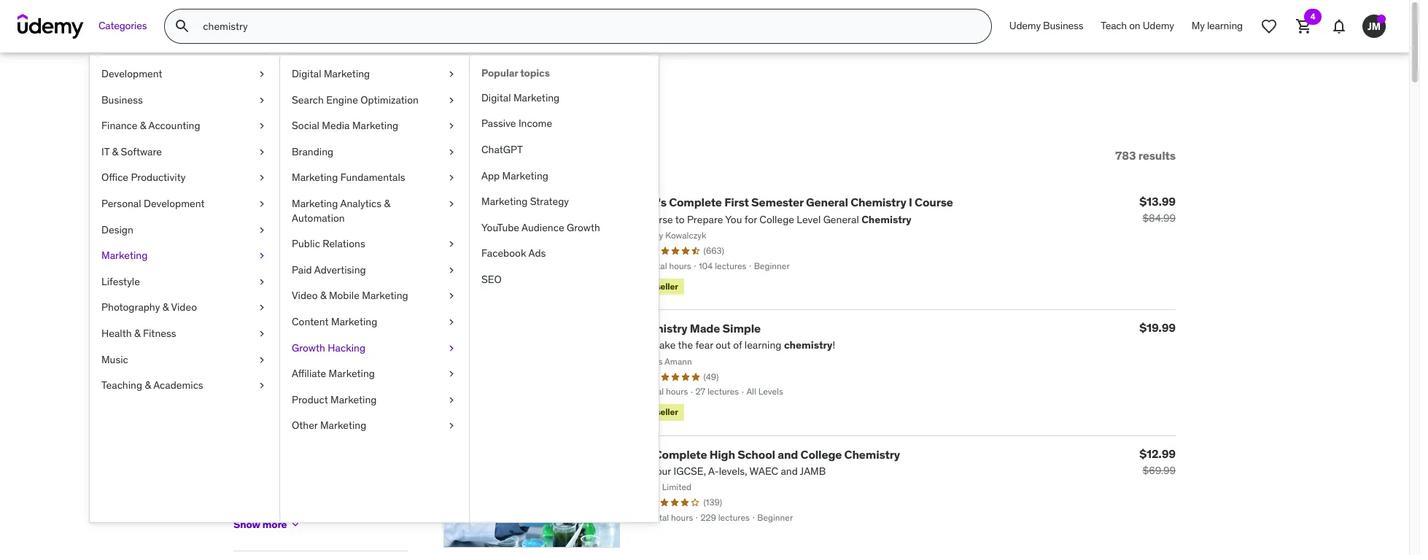 Task type: locate. For each thing, give the bounding box(es) containing it.
teach on udemy
[[1102, 19, 1175, 32]]

xsmall image inside show more button
[[290, 519, 302, 531]]

marketing link
[[90, 243, 280, 269]]

1 vertical spatial business
[[101, 93, 143, 106]]

digital marketing up engine
[[292, 67, 370, 80]]

you have alerts image
[[1378, 15, 1387, 23]]

teach on udemy link
[[1093, 9, 1184, 44]]

0 vertical spatial results
[[280, 86, 356, 116]]

0 horizontal spatial video
[[171, 301, 197, 314]]

4.5 & up (272)
[[305, 248, 371, 261]]

marketing up youtube
[[482, 195, 528, 208]]

0 vertical spatial 783
[[234, 86, 275, 116]]

0 vertical spatial growth
[[567, 221, 601, 234]]

& for 3.0 & up (571)
[[322, 326, 329, 339]]

app
[[482, 169, 500, 182]]

xsmall image inside other marketing link
[[446, 419, 458, 433]]

0 vertical spatial development
[[101, 67, 162, 80]]

personal development
[[101, 197, 205, 210]]

teaching & academics
[[101, 379, 203, 392]]

search engine optimization link
[[280, 87, 469, 113]]

english
[[251, 410, 285, 424]]

1 horizontal spatial digital marketing link
[[470, 85, 659, 111]]

course
[[915, 195, 954, 210]]

1 horizontal spatial udemy
[[1143, 19, 1175, 32]]

office productivity link
[[90, 165, 280, 191]]

chemistry left i
[[851, 195, 907, 210]]

0 horizontal spatial 783
[[234, 86, 275, 116]]

xsmall image inside marketing analytics & automation link
[[446, 197, 458, 211]]

marketing analytics & automation link
[[280, 191, 469, 231]]

growth hacking
[[292, 341, 366, 354]]

finance & accounting link
[[90, 113, 280, 139]]

digital marketing down popular topics
[[482, 91, 560, 104]]

video down the "4.0"
[[292, 289, 318, 302]]

video & mobile marketing
[[292, 289, 408, 302]]

& for 4.0 & up (464)
[[322, 274, 329, 287]]

1 horizontal spatial video
[[292, 289, 318, 302]]

xsmall image for content marketing
[[446, 315, 458, 330]]

xsmall image for music
[[256, 353, 268, 367]]

xsmall image inside "social media marketing" link
[[446, 119, 458, 133]]

up up advertising
[[331, 248, 342, 261]]

app marketing link
[[470, 163, 659, 189]]

digital marketing link up income
[[470, 85, 659, 111]]

&
[[140, 119, 146, 132], [112, 145, 118, 158], [384, 197, 391, 210], [322, 248, 328, 261], [322, 274, 329, 287], [320, 289, 327, 302], [322, 300, 328, 313], [163, 301, 169, 314], [322, 326, 329, 339], [134, 327, 141, 340], [145, 379, 151, 392]]

results inside status
[[1139, 148, 1177, 163]]

marketing up automation
[[292, 197, 338, 210]]

growth down the marketing strategy link
[[567, 221, 601, 234]]

0 vertical spatial chemistry
[[851, 195, 907, 210]]

complete right the
[[655, 447, 708, 462]]

k's
[[650, 195, 667, 210]]

(16)
[[276, 462, 292, 476]]

xsmall image inside the video & mobile marketing link
[[446, 289, 458, 304]]

learning
[[1208, 19, 1244, 32]]

college
[[801, 447, 842, 462]]

0 horizontal spatial growth
[[292, 341, 325, 354]]

results up social
[[280, 86, 356, 116]]

marketing up lifestyle
[[101, 249, 148, 262]]

(464)
[[348, 274, 372, 287]]

783 results
[[1116, 148, 1177, 163]]

xsmall image inside development link
[[256, 67, 268, 81]]

(571)
[[348, 326, 370, 339]]

xsmall image inside the lifestyle link
[[256, 275, 268, 289]]

video down the lifestyle link
[[171, 301, 197, 314]]

2 up from the top
[[331, 274, 343, 287]]

1 vertical spatial 783
[[1116, 148, 1137, 163]]

growth down '3.0'
[[292, 341, 325, 354]]

1 vertical spatial development
[[144, 197, 205, 210]]

xsmall image inside music link
[[256, 353, 268, 367]]

product
[[292, 393, 328, 406]]

relations
[[323, 237, 365, 250]]

digital for search engine optimization
[[292, 67, 322, 80]]

xsmall image
[[256, 67, 268, 81], [256, 93, 268, 107], [256, 119, 268, 133], [446, 119, 458, 133], [446, 171, 458, 185], [256, 197, 268, 211], [256, 249, 268, 263], [446, 263, 458, 278], [256, 301, 268, 315], [446, 367, 458, 382], [256, 379, 268, 393], [446, 393, 458, 407], [234, 412, 245, 424], [446, 419, 458, 433], [234, 490, 245, 502], [290, 519, 302, 531]]

language button
[[234, 370, 382, 387]]

business link
[[90, 87, 280, 113]]

xsmall image inside "branding" link
[[446, 145, 458, 159]]

popular topics
[[482, 66, 550, 80]]

chemistry right college
[[845, 447, 901, 462]]

xsmall image inside growth hacking link
[[446, 341, 458, 356]]

xsmall image for development
[[256, 67, 268, 81]]

youtube
[[482, 221, 520, 234]]

it
[[101, 145, 110, 158]]

xsmall image inside 'marketing' link
[[256, 249, 268, 263]]

2 vertical spatial chemistry
[[845, 447, 901, 462]]

3.0
[[305, 326, 320, 339]]

growth
[[567, 221, 601, 234], [292, 341, 325, 354]]

high
[[710, 447, 736, 462]]

1 horizontal spatial digital marketing
[[482, 91, 560, 104]]

3 up from the top
[[331, 300, 342, 313]]

office
[[101, 171, 128, 184]]

xsmall image for health & fitness
[[256, 327, 268, 341]]

marketing up engine
[[324, 67, 370, 80]]

results up $13.99
[[1139, 148, 1177, 163]]

business left the teach
[[1044, 19, 1084, 32]]

1 horizontal spatial 783
[[1116, 148, 1137, 163]]

marketing down product marketing
[[320, 419, 367, 432]]

digital marketing link for income
[[470, 85, 659, 111]]

development
[[101, 67, 162, 80], [144, 197, 205, 210]]

affiliate
[[292, 367, 326, 380]]

digital marketing
[[292, 67, 370, 80], [482, 91, 560, 104]]

made
[[690, 321, 720, 336]]

xsmall image inside content marketing link
[[446, 315, 458, 330]]

social
[[292, 119, 320, 132]]

my learning link
[[1184, 9, 1252, 44]]

xsmall image inside business link
[[256, 93, 268, 107]]

and
[[778, 447, 799, 462]]

i
[[909, 195, 913, 210]]

xsmall image inside office productivity link
[[256, 171, 268, 185]]

xsmall image for finance & accounting
[[256, 119, 268, 133]]

& for it & software
[[112, 145, 118, 158]]

xsmall image for social media marketing
[[446, 119, 458, 133]]

1 up from the top
[[331, 248, 342, 261]]

1 vertical spatial digital
[[482, 91, 511, 104]]

digital inside growth hacking element
[[482, 91, 511, 104]]

other
[[292, 419, 318, 432]]

passive income link
[[470, 111, 659, 137]]

xsmall image
[[446, 67, 458, 81], [446, 93, 458, 107], [256, 145, 268, 159], [446, 145, 458, 159], [256, 171, 268, 185], [446, 197, 458, 211], [256, 223, 268, 237], [446, 237, 458, 252], [256, 275, 268, 289], [446, 289, 458, 304], [446, 315, 458, 330], [256, 327, 268, 341], [446, 341, 458, 356], [256, 353, 268, 367], [234, 438, 245, 450], [234, 464, 245, 476]]

783
[[234, 86, 275, 116], [1116, 148, 1137, 163]]

marketing inside 'marketing analytics & automation'
[[292, 197, 338, 210]]

xsmall image for it & software
[[256, 145, 268, 159]]

marketing down affiliate marketing link
[[331, 393, 377, 406]]

xsmall image inside the it & software link
[[256, 145, 268, 159]]

income
[[519, 117, 553, 130]]

0 horizontal spatial udemy
[[1010, 19, 1041, 32]]

0 horizontal spatial results
[[280, 86, 356, 116]]

xsmall image for business
[[256, 93, 268, 107]]

1 vertical spatial results
[[1139, 148, 1177, 163]]

digital up search
[[292, 67, 322, 80]]

chemistry left made
[[632, 321, 688, 336]]

xsmall image inside affiliate marketing link
[[446, 367, 458, 382]]

digital marketing link up the optimization
[[280, 61, 469, 87]]

& for 4.5 & up (272)
[[322, 248, 328, 261]]

783 inside status
[[1116, 148, 1137, 163]]

marketing
[[324, 67, 370, 80], [514, 91, 560, 104], [352, 119, 399, 132], [503, 169, 549, 182], [292, 171, 338, 184], [482, 195, 528, 208], [292, 197, 338, 210], [101, 249, 148, 262], [362, 289, 408, 302], [331, 315, 378, 328], [329, 367, 375, 380], [331, 393, 377, 406], [320, 419, 367, 432]]

office productivity
[[101, 171, 186, 184]]

xsmall image inside marketing fundamentals link
[[446, 171, 458, 185]]

1 horizontal spatial results
[[1139, 148, 1177, 163]]

xsmall image inside personal development 'link'
[[256, 197, 268, 211]]

digital marketing inside growth hacking element
[[482, 91, 560, 104]]

xsmall image for design
[[256, 223, 268, 237]]

xsmall image for branding
[[446, 145, 458, 159]]

development down office productivity link
[[144, 197, 205, 210]]

lifestyle
[[101, 275, 140, 288]]

xsmall image for affiliate marketing
[[446, 367, 458, 382]]

photography & video
[[101, 301, 197, 314]]

wishlist image
[[1261, 18, 1279, 35]]

paid
[[292, 263, 312, 276]]

udemy
[[1010, 19, 1041, 32], [1143, 19, 1175, 32]]

categories button
[[90, 9, 156, 44]]

categories
[[99, 19, 147, 32]]

photography
[[101, 301, 160, 314]]

xsmall image inside teaching & academics link
[[256, 379, 268, 393]]

development inside 'link'
[[144, 197, 205, 210]]

1 horizontal spatial digital
[[482, 91, 511, 104]]

0 vertical spatial digital
[[292, 67, 322, 80]]

xsmall image inside 'public relations' link
[[446, 237, 458, 252]]

783 results for "chemistry"
[[234, 86, 530, 116]]

language
[[234, 370, 297, 387]]

submit search image
[[174, 18, 191, 35]]

digital
[[292, 67, 322, 80], [482, 91, 511, 104]]

marketing down (541)
[[331, 315, 378, 328]]

software
[[121, 145, 162, 158]]

1 vertical spatial digital marketing
[[482, 91, 560, 104]]

digital marketing link
[[280, 61, 469, 87], [470, 85, 659, 111]]

up for 4.5 & up
[[331, 248, 342, 261]]

digital marketing for engine
[[292, 67, 370, 80]]

0 vertical spatial digital marketing
[[292, 67, 370, 80]]

the complete high school and college chemistry
[[632, 447, 901, 462]]

xsmall image inside search engine optimization link
[[446, 93, 458, 107]]

development down "categories" dropdown button
[[101, 67, 162, 80]]

facebook ads link
[[470, 241, 659, 267]]

up for 4.0 & up
[[331, 274, 343, 287]]

complete right 'k's'
[[669, 195, 722, 210]]

digital down the popular
[[482, 91, 511, 104]]

xsmall image inside paid advertising link
[[446, 263, 458, 278]]

dr.
[[632, 195, 647, 210]]

passive
[[482, 117, 516, 130]]

facebook
[[482, 247, 527, 260]]

0 horizontal spatial digital
[[292, 67, 322, 80]]

xsmall image inside finance & accounting link
[[256, 119, 268, 133]]

marketing down paid advertising link
[[362, 289, 408, 302]]

finance
[[101, 119, 138, 132]]

0 vertical spatial business
[[1044, 19, 1084, 32]]

marketing up "marketing strategy"
[[503, 169, 549, 182]]

xsmall image for marketing fundamentals
[[446, 171, 458, 185]]

up up mobile on the left bottom of the page
[[331, 274, 343, 287]]

1 vertical spatial complete
[[655, 447, 708, 462]]

1 vertical spatial growth
[[292, 341, 325, 354]]

0 horizontal spatial digital marketing
[[292, 67, 370, 80]]

digital marketing for income
[[482, 91, 560, 104]]

& for video & mobile marketing
[[320, 289, 327, 302]]

up up growth hacking
[[331, 326, 343, 339]]

up up content marketing
[[331, 300, 342, 313]]

youtube audience growth link
[[470, 215, 659, 241]]

for
[[361, 86, 392, 116]]

my
[[1192, 19, 1206, 32]]

advertising
[[314, 263, 366, 276]]

xsmall image inside photography & video link
[[256, 301, 268, 315]]

complete
[[669, 195, 722, 210], [655, 447, 708, 462]]

0 horizontal spatial digital marketing link
[[280, 61, 469, 87]]

xsmall image inside the design link
[[256, 223, 268, 237]]

xsmall image inside product marketing link
[[446, 393, 458, 407]]

business up finance
[[101, 93, 143, 106]]

results
[[280, 86, 356, 116], [1139, 148, 1177, 163]]

health & fitness
[[101, 327, 176, 340]]

3.5
[[305, 300, 319, 313]]

xsmall image inside health & fitness link
[[256, 327, 268, 341]]



Task type: vqa. For each thing, say whether or not it's contained in the screenshot.
rightmost 783
yes



Task type: describe. For each thing, give the bounding box(es) containing it.
chatgpt link
[[470, 137, 659, 163]]

dr. k's complete first semester general chemistry i course
[[632, 195, 954, 210]]

personal development link
[[90, 191, 280, 217]]

branding link
[[280, 139, 469, 165]]

show more button
[[234, 510, 302, 540]]

hacking
[[328, 341, 366, 354]]

affiliate marketing link
[[280, 361, 469, 387]]

& inside 'marketing analytics & automation'
[[384, 197, 391, 210]]

4 link
[[1287, 9, 1322, 44]]

public relations link
[[280, 231, 469, 257]]

photography & video link
[[90, 295, 280, 321]]

social media marketing
[[292, 119, 399, 132]]

strategy
[[530, 195, 569, 208]]

engine
[[326, 93, 358, 106]]

783 results status
[[1116, 148, 1177, 163]]

"chemistry"
[[397, 86, 530, 116]]

simple
[[723, 321, 761, 336]]

ads
[[529, 247, 546, 260]]

passive income
[[482, 117, 553, 130]]

music
[[101, 353, 128, 366]]

seo
[[482, 273, 502, 286]]

marketing analytics & automation
[[292, 197, 391, 224]]

school
[[738, 447, 776, 462]]

xsmall image for public relations
[[446, 237, 458, 252]]

the
[[632, 447, 652, 462]]

xsmall image for marketing analytics & automation
[[446, 197, 458, 211]]

marketing fundamentals link
[[280, 165, 469, 191]]

(34)
[[279, 436, 297, 450]]

español
[[251, 488, 288, 502]]

optimization
[[361, 93, 419, 106]]

xsmall image for digital marketing
[[446, 67, 458, 81]]

digital for passive income
[[482, 91, 511, 104]]

ratings
[[234, 208, 284, 225]]

xsmall image for show more
[[290, 519, 302, 531]]

more
[[263, 518, 287, 531]]

shopping cart with 4 items image
[[1296, 18, 1314, 35]]

marketing down topics
[[514, 91, 560, 104]]

4.0 & up (464)
[[305, 274, 372, 287]]

xsmall image for other marketing
[[446, 419, 458, 433]]

growth hacking link
[[280, 335, 469, 361]]

semester
[[752, 195, 804, 210]]

youtube audience growth
[[482, 221, 601, 234]]

the complete high school and college chemistry link
[[632, 447, 901, 462]]

marketing down hacking
[[329, 367, 375, 380]]

1 vertical spatial chemistry
[[632, 321, 688, 336]]

chatgpt
[[482, 143, 523, 156]]

$84.99
[[1143, 212, 1177, 225]]

& for finance & accounting
[[140, 119, 146, 132]]

4 up from the top
[[331, 326, 343, 339]]

teaching & academics link
[[90, 373, 280, 399]]

my learning
[[1192, 19, 1244, 32]]

productivity
[[131, 171, 186, 184]]

1 horizontal spatial growth
[[567, 221, 601, 234]]

content marketing link
[[280, 309, 469, 335]]

0 vertical spatial complete
[[669, 195, 722, 210]]

social media marketing link
[[280, 113, 469, 139]]

chemistry made simple link
[[632, 321, 761, 336]]

xsmall image for marketing
[[256, 249, 268, 263]]

português
[[251, 514, 298, 527]]

xsmall image for search engine optimization
[[446, 93, 458, 107]]

topics
[[520, 66, 550, 80]]

seo link
[[470, 267, 659, 293]]

finance & accounting
[[101, 119, 200, 132]]

Search for anything text field
[[200, 14, 974, 39]]

design
[[101, 223, 133, 236]]

it & software link
[[90, 139, 280, 165]]

xsmall image for product marketing
[[446, 393, 458, 407]]

design link
[[90, 217, 280, 243]]

product marketing link
[[280, 387, 469, 413]]

results for 783 results for "chemistry"
[[280, 86, 356, 116]]

music link
[[90, 347, 280, 373]]

it & software
[[101, 145, 162, 158]]

jm link
[[1358, 9, 1393, 44]]

results for 783 results
[[1139, 148, 1177, 163]]

xsmall image for lifestyle
[[256, 275, 268, 289]]

search engine optimization
[[292, 93, 419, 106]]

notifications image
[[1331, 18, 1349, 35]]

$13.99 $84.99
[[1140, 194, 1177, 225]]

1 udemy from the left
[[1010, 19, 1041, 32]]

xsmall image for teaching & academics
[[256, 379, 268, 393]]

1 horizontal spatial business
[[1044, 19, 1084, 32]]

& for teaching & academics
[[145, 379, 151, 392]]

4.5
[[305, 248, 319, 261]]

public
[[292, 237, 320, 250]]

4
[[1311, 11, 1316, 22]]

up for 3.5 & up
[[331, 300, 342, 313]]

popular
[[482, 66, 518, 80]]

& for photography & video
[[163, 301, 169, 314]]

xsmall image for office productivity
[[256, 171, 268, 185]]

xsmall image for photography & video
[[256, 301, 268, 315]]

paid advertising
[[292, 263, 366, 276]]

automation
[[292, 211, 345, 224]]

development link
[[90, 61, 280, 87]]

2 udemy from the left
[[1143, 19, 1175, 32]]

marketing fundamentals
[[292, 171, 406, 184]]

xsmall image for personal development
[[256, 197, 268, 211]]

783 for 783 results
[[1116, 148, 1137, 163]]

teach
[[1102, 19, 1128, 32]]

affiliate marketing
[[292, 367, 375, 380]]

udemy image
[[18, 14, 84, 39]]

other marketing
[[292, 419, 367, 432]]

xsmall image for growth hacking
[[446, 341, 458, 356]]

other marketing link
[[280, 413, 469, 439]]

app marketing
[[482, 169, 549, 182]]

$19.99
[[1140, 320, 1177, 335]]

xsmall image for paid advertising
[[446, 263, 458, 278]]

marketing strategy link
[[470, 189, 659, 215]]

marketing down for
[[352, 119, 399, 132]]

accounting
[[149, 119, 200, 132]]

marketing down branding
[[292, 171, 338, 184]]

& for 3.5 & up (541)
[[322, 300, 328, 313]]

analytics
[[340, 197, 382, 210]]

filter
[[261, 148, 289, 163]]

chemistry for the complete high school and college chemistry
[[845, 447, 901, 462]]

growth hacking element
[[469, 55, 659, 523]]

(541)
[[348, 300, 369, 313]]

show more
[[234, 518, 287, 531]]

jm
[[1368, 19, 1382, 33]]

lifestyle link
[[90, 269, 280, 295]]

digital marketing link for engine
[[280, 61, 469, 87]]

xsmall image for video & mobile marketing
[[446, 289, 458, 304]]

& for health & fitness
[[134, 327, 141, 340]]

0 horizontal spatial business
[[101, 93, 143, 106]]

mobile
[[329, 289, 360, 302]]

teaching
[[101, 379, 142, 392]]

783 for 783 results for "chemistry"
[[234, 86, 275, 116]]

chemistry for dr. k's complete first semester general chemistry i course
[[851, 195, 907, 210]]

english (684)
[[251, 410, 315, 424]]



